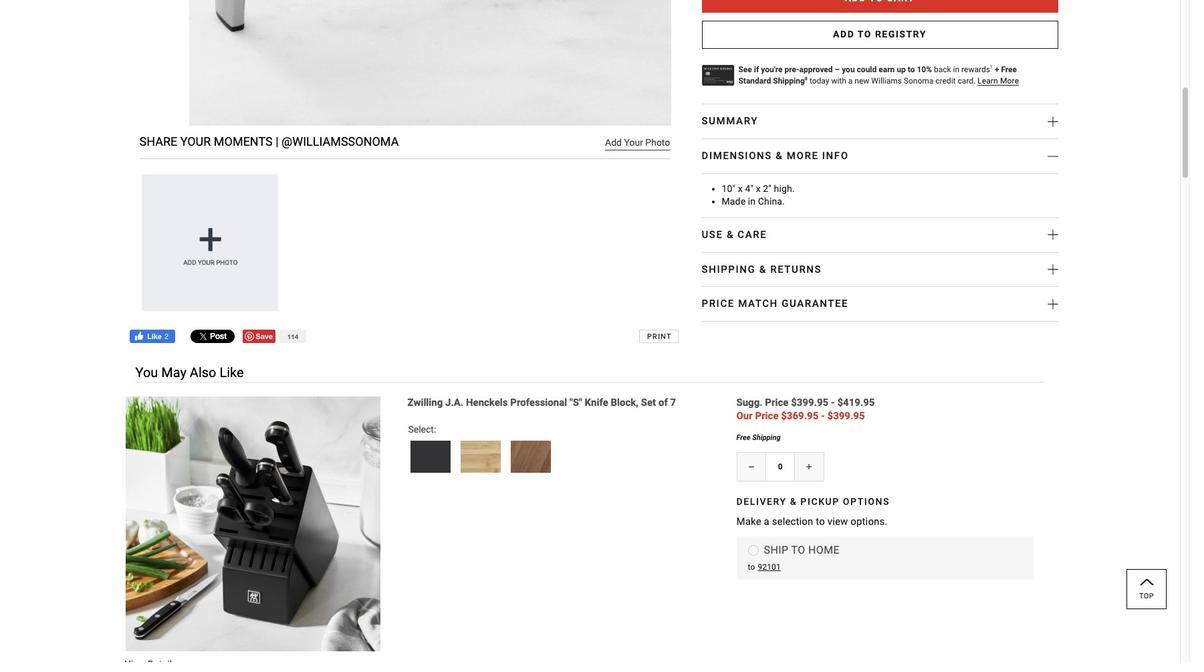 Task type: describe. For each thing, give the bounding box(es) containing it.
select:
[[408, 424, 436, 434]]

+
[[995, 65, 1000, 74]]

zwilling j.a. henckels professional "s" knife block, set of 7
[[408, 396, 676, 408]]

delivery & pickup options
[[737, 496, 890, 507]]

also
[[190, 364, 216, 380]]

add for add to registry
[[834, 29, 855, 40]]

moments
[[214, 134, 273, 148]]

set
[[641, 396, 656, 408]]

& for shipping
[[760, 263, 767, 275]]

sugg. price $ 399.95 - $ 419.95 our price $ 369.95 - $ 399.95
[[737, 396, 875, 422]]

price match guarantee
[[702, 298, 849, 310]]

knife
[[585, 396, 609, 408]]

use
[[702, 229, 724, 241]]

2 vertical spatial price
[[756, 410, 779, 422]]

options.
[[851, 516, 888, 528]]

returns
[[771, 263, 822, 275]]

ship
[[764, 544, 789, 556]]

decrease image
[[749, 464, 754, 469]]

2 vertical spatial shipping
[[753, 433, 781, 442]]

learn
[[978, 76, 999, 86]]

photo
[[646, 137, 670, 148]]

10%
[[917, 65, 933, 74]]

of
[[659, 396, 668, 408]]

standard
[[739, 76, 771, 86]]

share
[[139, 134, 177, 148]]

1
[[991, 64, 993, 70]]

our
[[737, 410, 753, 422]]

& for use
[[727, 229, 735, 241]]

add to registry button
[[702, 21, 1059, 49]]

to down ship to home option at the bottom of page
[[748, 562, 756, 572]]

to left view
[[816, 516, 825, 528]]

sugg.
[[737, 396, 763, 408]]

like
[[220, 364, 244, 380]]

learn more link
[[978, 76, 1020, 86]]

williams
[[872, 76, 902, 86]]

could
[[857, 65, 877, 74]]

approved
[[800, 65, 833, 74]]

"s"
[[570, 396, 583, 408]]

92101 button
[[756, 562, 781, 572]]

10"
[[722, 183, 736, 194]]

–
[[835, 65, 840, 74]]

10" x 4" x 2" high. made in china.
[[722, 183, 795, 207]]

you
[[135, 364, 158, 380]]

pickup
[[801, 496, 840, 507]]

use & care
[[702, 229, 767, 241]]

walnut image
[[511, 441, 551, 473]]

options
[[843, 496, 890, 507]]

see
[[739, 65, 752, 74]]

419.95
[[844, 396, 875, 408]]

high.
[[774, 183, 795, 194]]

0 horizontal spatial a
[[764, 516, 770, 528]]

8
[[805, 76, 808, 82]]

williams sonoma credit card image
[[702, 65, 735, 86]]

block,
[[611, 396, 639, 408]]

you
[[842, 65, 855, 74]]

china.
[[758, 196, 785, 207]]

new
[[855, 76, 870, 86]]

henckels
[[466, 396, 508, 408]]

free inside + free standard shipping
[[1002, 65, 1018, 74]]

4"
[[745, 183, 754, 194]]

learn more
[[978, 76, 1020, 86]]

make a selection to view options.
[[737, 516, 888, 528]]

registry
[[876, 29, 927, 40]]

rewards
[[962, 65, 991, 74]]

delivery
[[737, 496, 787, 507]]

114
[[287, 332, 299, 340]]

you may also like
[[135, 364, 244, 380]]

summary
[[702, 115, 759, 127]]

1 vertical spatial price
[[765, 396, 789, 408]]

home
[[809, 544, 840, 556]]

pre-
[[785, 65, 800, 74]]

zwilling j.a. henckels pro s 7-piece knife block set, black image
[[125, 396, 381, 652]]

collapse image
[[1048, 151, 1059, 162]]

your
[[624, 137, 643, 148]]

sonoma
[[904, 76, 934, 86]]

shipping inside dropdown button
[[702, 263, 756, 275]]

card.
[[958, 76, 976, 86]]

w&#252;sthof classic ikon manual knife sharpener image
[[189, 0, 671, 126]]

back
[[935, 65, 952, 74]]

92101
[[758, 562, 781, 572]]

dimensions & more info
[[702, 150, 849, 162]]

0 vertical spatial more
[[1001, 76, 1020, 86]]

print image
[[639, 329, 679, 343]]



Task type: vqa. For each thing, say whether or not it's contained in the screenshot.
+ Free Standard Shipping
yes



Task type: locate. For each thing, give the bounding box(es) containing it.
1 expand image from the top
[[1048, 116, 1059, 127]]

1 horizontal spatial in
[[954, 65, 960, 74]]

professional
[[511, 396, 567, 408]]

more
[[1001, 76, 1020, 86], [787, 150, 819, 162]]

1 horizontal spatial a
[[849, 76, 853, 86]]

save
[[256, 331, 273, 340]]

summary button
[[702, 105, 1059, 139]]

add up you
[[834, 29, 855, 40]]

more right learn
[[1001, 76, 1020, 86]]

expand image for summary
[[1048, 116, 1059, 127]]

add your photo link
[[605, 136, 670, 150]]

made
[[722, 196, 746, 207]]

1 vertical spatial add
[[605, 137, 622, 148]]

price inside price match guarantee dropdown button
[[702, 298, 735, 310]]

more inside dropdown button
[[787, 150, 819, 162]]

399.95 up 369.95
[[797, 396, 829, 408]]

& up selection
[[791, 496, 798, 507]]

1 expand image from the top
[[1048, 230, 1059, 240]]

add your photo button
[[605, 136, 670, 150]]

1 horizontal spatial -
[[831, 396, 835, 408]]

& for delivery
[[791, 496, 798, 507]]

make
[[737, 516, 762, 528]]

add
[[834, 29, 855, 40], [605, 137, 622, 148]]

to inside button
[[858, 29, 872, 40]]

expand image inside shipping & returns dropdown button
[[1048, 264, 1059, 275]]

shipping & returns button
[[702, 253, 1059, 287]]

dimensions
[[702, 150, 773, 162]]

to right up
[[908, 65, 915, 74]]

shipping down pre-
[[773, 76, 805, 86]]

a
[[849, 76, 853, 86], [764, 516, 770, 528]]

add to registry
[[834, 29, 927, 40]]

add inside button
[[834, 29, 855, 40]]

1 horizontal spatial add
[[834, 29, 855, 40]]

to inside see if you're pre-approved – you could earn up to 10% back in rewards 1
[[908, 65, 915, 74]]

0 vertical spatial add
[[834, 29, 855, 40]]

free right the + at the right of the page
[[1002, 65, 1018, 74]]

expand image for guarantee
[[1048, 299, 1059, 310]]

upload your own photo of this product image
[[142, 174, 278, 311]]

1 x from the left
[[738, 183, 743, 194]]

399.95 down 419.95 on the right of page
[[834, 410, 865, 422]]

0 horizontal spatial 399.95
[[797, 396, 829, 408]]

earn
[[879, 65, 895, 74]]

expand image
[[1048, 230, 1059, 240], [1048, 299, 1059, 310]]

expand image for shipping & returns
[[1048, 264, 1059, 275]]

1 vertical spatial -
[[821, 410, 825, 422]]

price down sugg.
[[756, 410, 779, 422]]

0 horizontal spatial add
[[605, 137, 622, 148]]

2 expand image from the top
[[1048, 299, 1059, 310]]

info
[[823, 150, 849, 162]]

0 vertical spatial -
[[831, 396, 835, 408]]

0 vertical spatial expand image
[[1048, 230, 1059, 240]]

ship to home
[[764, 544, 840, 556]]

in right back
[[954, 65, 960, 74]]

in down 4"
[[748, 196, 756, 207]]

-
[[831, 396, 835, 408], [821, 410, 825, 422]]

0 horizontal spatial -
[[821, 410, 825, 422]]

price
[[702, 298, 735, 310], [765, 396, 789, 408], [756, 410, 779, 422]]

0 vertical spatial a
[[849, 76, 853, 86]]

0 vertical spatial shipping
[[773, 76, 805, 86]]

0 horizontal spatial free
[[737, 433, 751, 442]]

add left your
[[605, 137, 622, 148]]

price left match
[[702, 298, 735, 310]]

credit
[[936, 76, 956, 86]]

shipping inside + free standard shipping
[[773, 76, 805, 86]]

shipping
[[773, 76, 805, 86], [702, 263, 756, 275], [753, 433, 781, 442]]

& right use
[[727, 229, 735, 241]]

1 vertical spatial in
[[748, 196, 756, 207]]

369.95
[[787, 410, 819, 422]]

1 vertical spatial a
[[764, 516, 770, 528]]

selection
[[772, 516, 814, 528]]

more left info
[[787, 150, 819, 162]]

guarantee
[[782, 298, 849, 310]]

+ free standard shipping
[[739, 65, 1018, 86]]

1 horizontal spatial x
[[756, 183, 761, 194]]

dimensions & more info button
[[702, 139, 1059, 173]]

up
[[897, 65, 906, 74]]

1 horizontal spatial 399.95
[[834, 410, 865, 422]]

0 vertical spatial free
[[1002, 65, 1018, 74]]

free down our
[[737, 433, 751, 442]]

to
[[792, 544, 806, 556]]

1 vertical spatial more
[[787, 150, 819, 162]]

0 vertical spatial price
[[702, 298, 735, 310]]

& left returns
[[760, 263, 767, 275]]

expand image inside summary dropdown button
[[1048, 116, 1059, 127]]

expand image for care
[[1048, 230, 1059, 240]]

1 vertical spatial shipping
[[702, 263, 756, 275]]

2 x from the left
[[756, 183, 761, 194]]

399.95
[[797, 396, 829, 408], [834, 410, 865, 422]]

in inside 10" x 4" x 2" high. made in china.
[[748, 196, 756, 207]]

|
[[276, 134, 279, 148]]

j.a.
[[446, 396, 464, 408]]

1 horizontal spatial more
[[1001, 76, 1020, 86]]

0 vertical spatial in
[[954, 65, 960, 74]]

x right 4"
[[756, 183, 761, 194]]

today
[[810, 76, 830, 86]]

shipping down use & care
[[702, 263, 756, 275]]

& up high. in the top of the page
[[776, 150, 784, 162]]

price match guarantee button
[[702, 287, 1059, 321]]

1 vertical spatial 399.95
[[834, 410, 865, 422]]

0 horizontal spatial more
[[787, 150, 819, 162]]

expand image
[[1048, 116, 1059, 127], [1048, 264, 1059, 275]]

add your photo
[[605, 137, 670, 148]]

0 vertical spatial expand image
[[1048, 116, 1059, 127]]

& for dimensions
[[776, 150, 784, 162]]

if
[[754, 65, 759, 74]]

0 vertical spatial 399.95
[[797, 396, 829, 408]]

shipping down our
[[753, 433, 781, 442]]

to 92101
[[748, 562, 781, 572]]

use & care button
[[702, 218, 1059, 252]]

you're
[[761, 65, 783, 74]]

in inside see if you're pre-approved – you could earn up to 10% back in rewards 1
[[954, 65, 960, 74]]

Quantity number field
[[766, 452, 795, 481]]

shipping & returns
[[702, 263, 822, 275]]

2"
[[763, 183, 772, 194]]

x left 4"
[[738, 183, 743, 194]]

1 vertical spatial expand image
[[1048, 264, 1059, 275]]

your
[[180, 134, 211, 148]]

add for add your photo
[[605, 137, 622, 148]]

1 vertical spatial expand image
[[1048, 299, 1059, 310]]

1 horizontal spatial free
[[1002, 65, 1018, 74]]

expand image inside use & care dropdown button
[[1048, 230, 1059, 240]]

view
[[828, 516, 849, 528]]

share your moments  | @williamssonoma
[[139, 134, 399, 148]]

today with a new williams sonoma credit card.
[[808, 76, 976, 86]]

price right sugg.
[[765, 396, 789, 408]]

a left new
[[849, 76, 853, 86]]

- right 369.95
[[821, 410, 825, 422]]

Ship To Home radio
[[748, 545, 759, 556]]

see if you're pre-approved – you could earn up to 10% back in rewards 1
[[739, 64, 993, 74]]

bamboo image
[[461, 441, 501, 473]]

to
[[858, 29, 872, 40], [908, 65, 915, 74], [816, 516, 825, 528], [748, 562, 756, 572]]

expand image inside price match guarantee dropdown button
[[1048, 299, 1059, 310]]

to up see if you're pre-approved – you could earn up to 10% back in rewards 1
[[858, 29, 872, 40]]

7
[[671, 396, 676, 408]]

may
[[161, 364, 187, 380]]

increase image
[[807, 464, 812, 469]]

a right make
[[764, 516, 770, 528]]

match
[[739, 298, 779, 310]]

0 horizontal spatial in
[[748, 196, 756, 207]]

2 expand image from the top
[[1048, 264, 1059, 275]]

1 vertical spatial free
[[737, 433, 751, 442]]

0 horizontal spatial x
[[738, 183, 743, 194]]

black image
[[410, 441, 451, 473]]

with
[[832, 76, 847, 86]]

care
[[738, 229, 767, 241]]

- left 419.95 on the right of page
[[831, 396, 835, 408]]

&
[[776, 150, 784, 162], [727, 229, 735, 241], [760, 263, 767, 275], [791, 496, 798, 507]]

add inside button
[[605, 137, 622, 148]]



